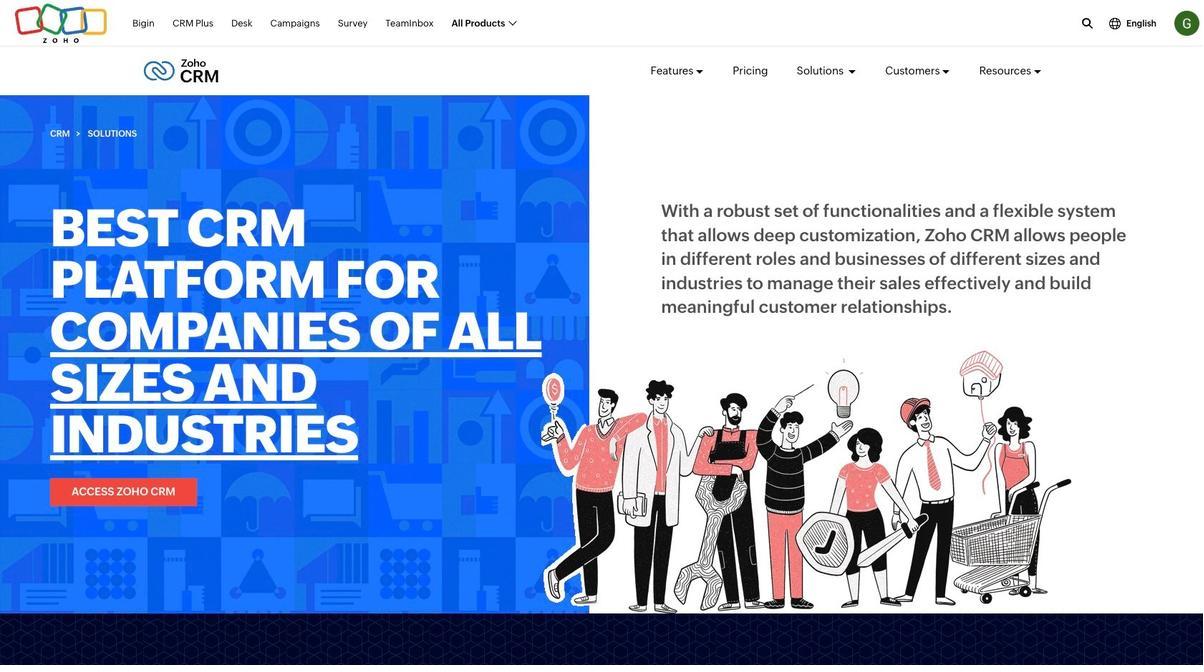Task type: locate. For each thing, give the bounding box(es) containing it.
zoho crm logo image
[[143, 55, 219, 87]]



Task type: vqa. For each thing, say whether or not it's contained in the screenshot.
zoho enterprise trusted by disney image at the left bottom
no



Task type: describe. For each thing, give the bounding box(es) containing it.
gary orlando image
[[1175, 11, 1200, 36]]

zoho crm vertical solutions image
[[542, 351, 1072, 614]]



